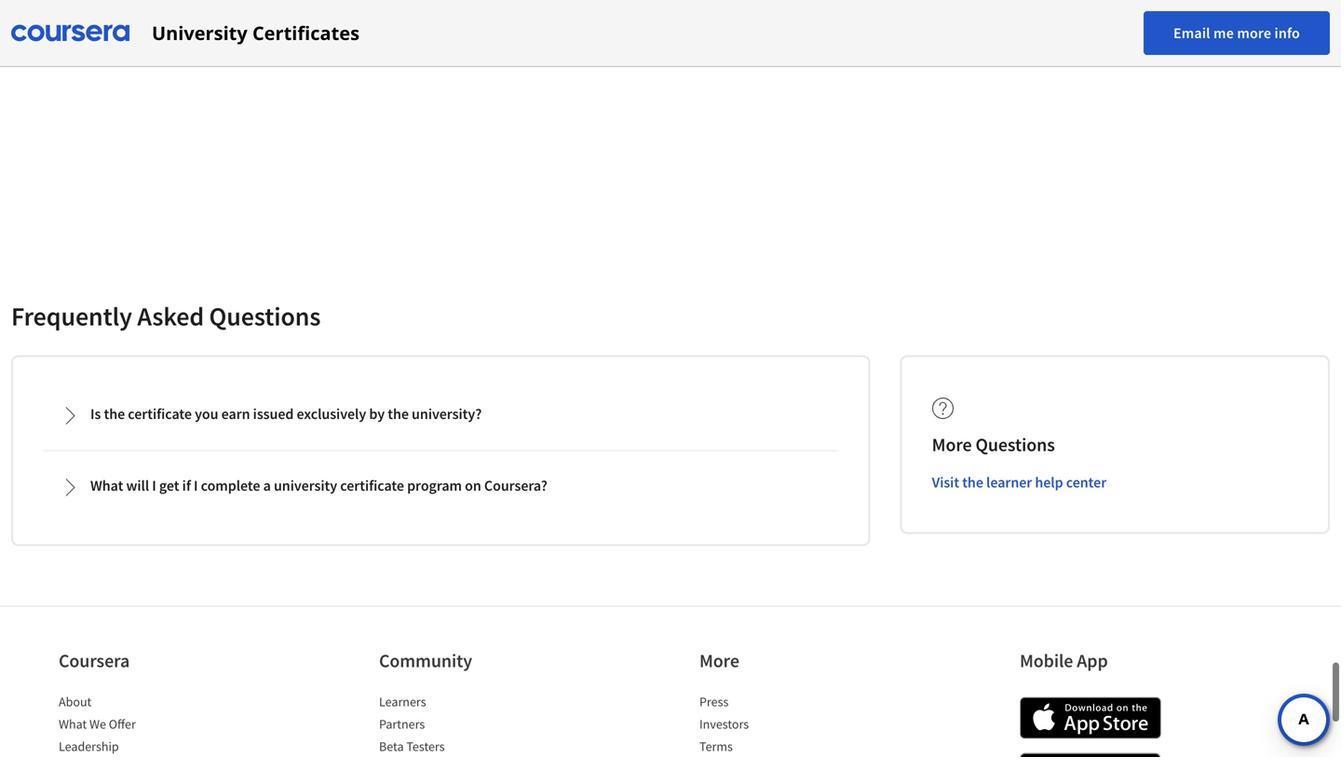 Task type: locate. For each thing, give the bounding box(es) containing it.
more up visit
[[932, 433, 972, 457]]

1 vertical spatial more
[[700, 649, 740, 673]]

questions
[[209, 300, 321, 333], [976, 433, 1055, 457]]

about link
[[59, 694, 92, 710]]

certificates
[[252, 20, 360, 46]]

download on the app store image
[[1020, 697, 1162, 739]]

by
[[369, 405, 385, 423]]

coursera?
[[484, 477, 548, 495]]

1 vertical spatial what
[[59, 716, 87, 733]]

is the certificate you earn issued exclusively by the university?
[[90, 405, 482, 423]]

the right visit
[[963, 473, 984, 492]]

0 horizontal spatial questions
[[209, 300, 321, 333]]

list containing learners
[[379, 693, 538, 757]]

what left the will
[[90, 477, 123, 495]]

1 horizontal spatial list
[[379, 693, 538, 757]]

investors
[[700, 716, 749, 733]]

0 vertical spatial certificate
[[128, 405, 192, 423]]

i left 'get'
[[152, 477, 156, 495]]

0 vertical spatial questions
[[209, 300, 321, 333]]

a
[[263, 477, 271, 495]]

more
[[932, 433, 972, 457], [700, 649, 740, 673]]

certificate left you
[[128, 405, 192, 423]]

1 horizontal spatial i
[[194, 477, 198, 495]]

1 horizontal spatial what
[[90, 477, 123, 495]]

0 vertical spatial more
[[932, 433, 972, 457]]

0 horizontal spatial certificate
[[128, 405, 192, 423]]

3 list from the left
[[700, 693, 858, 757]]

learners partners beta testers
[[379, 694, 445, 755]]

help
[[1035, 473, 1064, 492]]

what will i get if i complete a university certificate program on coursera? button
[[46, 462, 836, 512]]

list for coursera
[[59, 693, 217, 757]]

1 horizontal spatial certificate
[[340, 477, 404, 495]]

2 list from the left
[[379, 693, 538, 757]]

if
[[182, 477, 191, 495]]

on
[[465, 477, 481, 495]]

the right by
[[388, 405, 409, 423]]

0 horizontal spatial i
[[152, 477, 156, 495]]

list for more
[[700, 693, 858, 757]]

1 i from the left
[[152, 477, 156, 495]]

frequently
[[11, 300, 132, 333]]

1 horizontal spatial questions
[[976, 433, 1055, 457]]

what down about link
[[59, 716, 87, 733]]

list containing about
[[59, 693, 217, 757]]

center
[[1067, 473, 1107, 492]]

0 horizontal spatial more
[[700, 649, 740, 673]]

leadership link
[[59, 738, 119, 755]]

certificate
[[128, 405, 192, 423], [340, 477, 404, 495]]

i right if
[[194, 477, 198, 495]]

1 horizontal spatial the
[[388, 405, 409, 423]]

terms
[[700, 738, 733, 755]]

the right is
[[104, 405, 125, 423]]

0 horizontal spatial list
[[59, 693, 217, 757]]

email me more info button
[[1144, 11, 1330, 55]]

0 vertical spatial what
[[90, 477, 123, 495]]

press investors terms
[[700, 694, 749, 755]]

university?
[[412, 405, 482, 423]]

visit the learner help center
[[932, 473, 1107, 492]]

2 horizontal spatial the
[[963, 473, 984, 492]]

1 horizontal spatial more
[[932, 433, 972, 457]]

learners link
[[379, 694, 426, 710]]

terms link
[[700, 738, 733, 755]]

about
[[59, 694, 92, 710]]

complete
[[201, 477, 260, 495]]

what
[[90, 477, 123, 495], [59, 716, 87, 733]]

press link
[[700, 694, 729, 710]]

i
[[152, 477, 156, 495], [194, 477, 198, 495]]

0 horizontal spatial what
[[59, 716, 87, 733]]

earn
[[221, 405, 250, 423]]

frequently asked questions element
[[11, 300, 1330, 546]]

is the certificate you earn issued exclusively by the university? button
[[46, 390, 836, 440]]

email me more info
[[1174, 24, 1301, 42]]

more for more
[[700, 649, 740, 673]]

more inside frequently asked questions element
[[932, 433, 972, 457]]

learner
[[987, 473, 1032, 492]]

more questions
[[932, 433, 1055, 457]]

certificate left program
[[340, 477, 404, 495]]

list
[[59, 693, 217, 757], [379, 693, 538, 757], [700, 693, 858, 757]]

partners link
[[379, 716, 425, 733]]

1 vertical spatial certificate
[[340, 477, 404, 495]]

1 list from the left
[[59, 693, 217, 757]]

what inside dropdown button
[[90, 477, 123, 495]]

list for community
[[379, 693, 538, 757]]

the
[[104, 405, 125, 423], [388, 405, 409, 423], [963, 473, 984, 492]]

2 horizontal spatial list
[[700, 693, 858, 757]]

list containing press
[[700, 693, 858, 757]]

asked
[[137, 300, 204, 333]]

0 horizontal spatial the
[[104, 405, 125, 423]]

more up press
[[700, 649, 740, 673]]

exclusively
[[297, 405, 366, 423]]



Task type: vqa. For each thing, say whether or not it's contained in the screenshot.
by in the bottom left of the page
yes



Task type: describe. For each thing, give the bounding box(es) containing it.
you
[[195, 405, 218, 423]]

certificate inside "dropdown button"
[[128, 405, 192, 423]]

get
[[159, 477, 179, 495]]

the for is
[[104, 405, 125, 423]]

more
[[1238, 24, 1272, 42]]

program
[[407, 477, 462, 495]]

community
[[379, 649, 472, 673]]

certificate inside dropdown button
[[340, 477, 404, 495]]

1 vertical spatial questions
[[976, 433, 1055, 457]]

visit
[[932, 473, 960, 492]]

get it on google play image
[[1020, 753, 1162, 757]]

offer
[[109, 716, 136, 733]]

mobile
[[1020, 649, 1074, 673]]

me
[[1214, 24, 1234, 42]]

partners
[[379, 716, 425, 733]]

issued
[[253, 405, 294, 423]]

about what we offer leadership
[[59, 694, 136, 755]]

testers
[[407, 738, 445, 755]]

what inside about what we offer leadership
[[59, 716, 87, 733]]

coursera image
[[11, 18, 130, 48]]

university
[[152, 20, 248, 46]]

what will i get if i complete a university certificate program on coursera?
[[90, 477, 548, 495]]

leadership
[[59, 738, 119, 755]]

is
[[90, 405, 101, 423]]

info
[[1275, 24, 1301, 42]]

university
[[274, 477, 337, 495]]

what we offer link
[[59, 716, 136, 733]]

investors link
[[700, 716, 749, 733]]

the for visit
[[963, 473, 984, 492]]

frequently asked questions
[[11, 300, 321, 333]]

coursera
[[59, 649, 130, 673]]

university certificates
[[152, 20, 360, 46]]

will
[[126, 477, 149, 495]]

chat with us image
[[1289, 705, 1319, 735]]

visit the learner help center link
[[932, 473, 1107, 492]]

press
[[700, 694, 729, 710]]

beta testers link
[[379, 738, 445, 755]]

we
[[89, 716, 106, 733]]

more for more questions
[[932, 433, 972, 457]]

beta
[[379, 738, 404, 755]]

2 i from the left
[[194, 477, 198, 495]]

mobile app
[[1020, 649, 1108, 673]]

learners
[[379, 694, 426, 710]]

email
[[1174, 24, 1211, 42]]

app
[[1077, 649, 1108, 673]]



